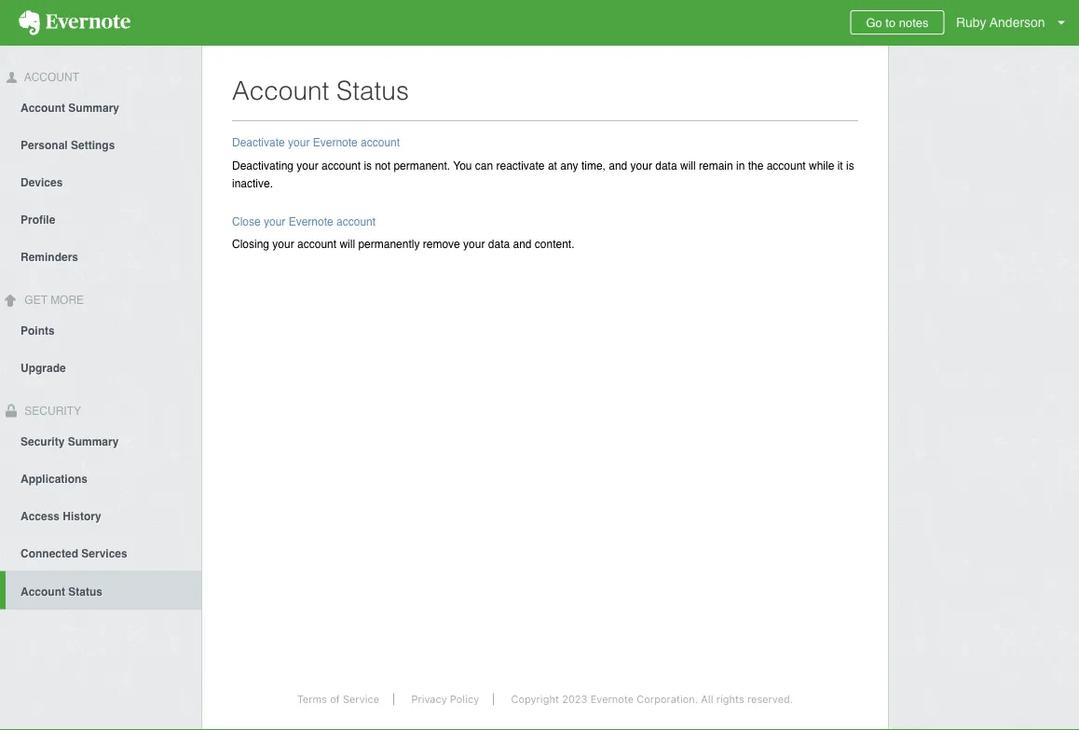 Task type: locate. For each thing, give the bounding box(es) containing it.
0 horizontal spatial is
[[364, 159, 372, 172]]

status down connected services
[[68, 585, 103, 598]]

2 is from the left
[[847, 159, 855, 172]]

deactivating
[[232, 159, 294, 172]]

the
[[748, 159, 764, 172]]

evernote right deactivate
[[313, 136, 358, 149]]

corporation.
[[637, 693, 698, 705]]

summary
[[68, 101, 119, 114], [68, 435, 119, 448]]

summary up applications link
[[68, 435, 119, 448]]

evernote link
[[0, 0, 149, 46]]

deactivate
[[232, 136, 285, 149]]

remove
[[423, 238, 460, 251]]

0 vertical spatial data
[[656, 159, 677, 172]]

closing
[[232, 238, 269, 251]]

account summary
[[21, 101, 119, 114]]

and
[[609, 159, 628, 172], [513, 238, 532, 251]]

service
[[343, 693, 379, 705]]

account up the "not" at the top of page
[[361, 136, 400, 149]]

your right deactivate
[[288, 136, 310, 149]]

account status down "connected"
[[21, 585, 103, 598]]

get more
[[21, 293, 84, 307]]

0 horizontal spatial data
[[488, 238, 510, 251]]

security
[[21, 404, 81, 417], [21, 435, 65, 448]]

account
[[361, 136, 400, 149], [322, 159, 361, 172], [767, 159, 806, 172], [337, 215, 376, 228], [297, 238, 337, 251]]

close your evernote account
[[232, 215, 376, 228]]

access
[[21, 509, 60, 522]]

is right it
[[847, 159, 855, 172]]

1 horizontal spatial and
[[609, 159, 628, 172]]

evernote for will
[[289, 215, 334, 228]]

your right close
[[264, 215, 286, 228]]

your right remove on the left of page
[[463, 238, 485, 251]]

go
[[866, 15, 883, 29]]

0 vertical spatial summary
[[68, 101, 119, 114]]

your for close your evernote account
[[264, 215, 286, 228]]

1 vertical spatial account status
[[21, 585, 103, 598]]

0 vertical spatial and
[[609, 159, 628, 172]]

0 vertical spatial status
[[337, 76, 409, 105]]

0 horizontal spatial status
[[68, 585, 103, 598]]

1 horizontal spatial will
[[681, 159, 696, 172]]

evernote right close
[[289, 215, 334, 228]]

not
[[375, 159, 391, 172]]

data left remain
[[656, 159, 677, 172]]

close your evernote account link
[[232, 215, 376, 228]]

account status up deactivate your evernote account link
[[232, 76, 409, 105]]

history
[[63, 509, 101, 522]]

summary up personal settings link at the top of page
[[68, 101, 119, 114]]

account right the
[[767, 159, 806, 172]]

any
[[561, 159, 579, 172]]

time,
[[582, 159, 606, 172]]

is
[[364, 159, 372, 172], [847, 159, 855, 172]]

personal settings
[[21, 139, 115, 152]]

is left the "not" at the top of page
[[364, 159, 372, 172]]

1 vertical spatial evernote
[[289, 215, 334, 228]]

account down "connected"
[[21, 585, 65, 598]]

1 vertical spatial security
[[21, 435, 65, 448]]

evernote
[[313, 136, 358, 149], [289, 215, 334, 228], [591, 693, 634, 705]]

2 vertical spatial evernote
[[591, 693, 634, 705]]

reminders link
[[0, 238, 201, 275]]

privacy
[[411, 693, 447, 705]]

terms of service
[[297, 693, 379, 705]]

0 horizontal spatial will
[[340, 238, 355, 251]]

your for deactivate your evernote account
[[288, 136, 310, 149]]

devices
[[21, 176, 63, 189]]

0 vertical spatial evernote
[[313, 136, 358, 149]]

of
[[330, 693, 340, 705]]

more
[[50, 293, 84, 307]]

will left remain
[[681, 159, 696, 172]]

your down the close your evernote account 'link'
[[273, 238, 294, 251]]

security up applications
[[21, 435, 65, 448]]

privacy policy link
[[398, 693, 494, 705]]

security summary link
[[0, 422, 201, 459]]

1 vertical spatial status
[[68, 585, 103, 598]]

will
[[681, 159, 696, 172], [340, 238, 355, 251]]

evernote right 2023
[[591, 693, 634, 705]]

rights
[[717, 693, 745, 705]]

security up security summary
[[21, 404, 81, 417]]

and left content.
[[513, 238, 532, 251]]

your down deactivate your evernote account
[[297, 159, 319, 172]]

devices link
[[0, 163, 201, 200]]

status up the "not" at the top of page
[[337, 76, 409, 105]]

account up deactivate
[[232, 76, 329, 105]]

copyright 2023 evernote corporation. all rights reserved.
[[511, 693, 794, 705]]

anderson
[[990, 15, 1046, 30]]

data left content.
[[488, 238, 510, 251]]

1 vertical spatial summary
[[68, 435, 119, 448]]

privacy policy
[[411, 693, 479, 705]]

your
[[288, 136, 310, 149], [297, 159, 319, 172], [631, 159, 653, 172], [264, 215, 286, 228], [273, 238, 294, 251], [463, 238, 485, 251]]

0 vertical spatial security
[[21, 404, 81, 417]]

connected services link
[[0, 534, 201, 571]]

personal settings link
[[0, 126, 201, 163]]

1 horizontal spatial status
[[337, 76, 409, 105]]

in
[[737, 159, 745, 172]]

content.
[[535, 238, 575, 251]]

1 horizontal spatial data
[[656, 159, 677, 172]]

connected services
[[21, 547, 127, 560]]

and right time,
[[609, 159, 628, 172]]

will left permanently
[[340, 238, 355, 251]]

will inside the deactivating your account is not permanent. you can reactivate at any time, and your data will remain in the account while it is inactive.
[[681, 159, 696, 172]]

reactivate
[[496, 159, 545, 172]]

1 horizontal spatial account status
[[232, 76, 409, 105]]

terms
[[297, 693, 327, 705]]

0 horizontal spatial and
[[513, 238, 532, 251]]

account up personal
[[21, 101, 65, 114]]

to
[[886, 15, 896, 29]]

account status
[[232, 76, 409, 105], [21, 585, 103, 598]]

data
[[656, 159, 677, 172], [488, 238, 510, 251]]

1 vertical spatial will
[[340, 238, 355, 251]]

status
[[337, 76, 409, 105], [68, 585, 103, 598]]

deactivate your evernote account link
[[232, 136, 400, 149]]

account up 'account summary'
[[21, 71, 79, 84]]

1 horizontal spatial is
[[847, 159, 855, 172]]

account
[[21, 71, 79, 84], [232, 76, 329, 105], [21, 101, 65, 114], [21, 585, 65, 598]]

0 vertical spatial will
[[681, 159, 696, 172]]

1 vertical spatial and
[[513, 238, 532, 251]]

2023
[[562, 693, 588, 705]]

ruby
[[957, 15, 987, 30]]

0 horizontal spatial account status
[[21, 585, 103, 598]]



Task type: vqa. For each thing, say whether or not it's contained in the screenshot.
Go
yes



Task type: describe. For each thing, give the bounding box(es) containing it.
security for security
[[21, 404, 81, 417]]

1 is from the left
[[364, 159, 372, 172]]

upgrade link
[[0, 348, 201, 386]]

go to notes
[[866, 15, 929, 29]]

notes
[[900, 15, 929, 29]]

inactive.
[[232, 177, 273, 190]]

permanent.
[[394, 159, 450, 172]]

points
[[21, 324, 55, 337]]

applications link
[[0, 459, 201, 496]]

you
[[453, 159, 472, 172]]

status inside 'link'
[[68, 585, 103, 598]]

points link
[[0, 311, 201, 348]]

account summary link
[[0, 88, 201, 126]]

account inside 'link'
[[21, 585, 65, 598]]

account status inside 'link'
[[21, 585, 103, 598]]

at
[[548, 159, 557, 172]]

get
[[25, 293, 47, 307]]

your for deactivating your account is not permanent. you can reactivate at any time, and your data will remain in the account while it is inactive.
[[297, 159, 319, 172]]

deactivating your account is not permanent. you can reactivate at any time, and your data will remain in the account while it is inactive.
[[232, 159, 855, 190]]

it
[[838, 159, 843, 172]]

and inside the deactivating your account is not permanent. you can reactivate at any time, and your data will remain in the account while it is inactive.
[[609, 159, 628, 172]]

ruby anderson link
[[952, 0, 1080, 46]]

reminders
[[21, 251, 78, 264]]

access history link
[[0, 496, 201, 534]]

your right time,
[[631, 159, 653, 172]]

close
[[232, 215, 261, 228]]

ruby anderson
[[957, 15, 1046, 30]]

permanently
[[358, 238, 420, 251]]

security summary
[[21, 435, 119, 448]]

all
[[701, 693, 714, 705]]

reserved.
[[748, 693, 794, 705]]

access history
[[21, 509, 101, 522]]

deactivate your evernote account
[[232, 136, 400, 149]]

connected
[[21, 547, 78, 560]]

upgrade
[[21, 361, 66, 374]]

account status link
[[6, 571, 201, 609]]

security for security summary
[[21, 435, 65, 448]]

1 vertical spatial data
[[488, 238, 510, 251]]

data inside the deactivating your account is not permanent. you can reactivate at any time, and your data will remain in the account while it is inactive.
[[656, 159, 677, 172]]

profile link
[[0, 200, 201, 238]]

profile
[[21, 213, 55, 226]]

settings
[[71, 139, 115, 152]]

go to notes link
[[851, 10, 945, 34]]

summary for security summary
[[68, 435, 119, 448]]

evernote for is
[[313, 136, 358, 149]]

account up permanently
[[337, 215, 376, 228]]

can
[[475, 159, 493, 172]]

policy
[[450, 693, 479, 705]]

terms of service link
[[283, 693, 394, 705]]

your for closing your account will permanently remove your data and content.
[[273, 238, 294, 251]]

while
[[809, 159, 835, 172]]

account down close your evernote account
[[297, 238, 337, 251]]

evernote image
[[0, 10, 149, 35]]

remain
[[699, 159, 733, 172]]

copyright
[[511, 693, 559, 705]]

summary for account summary
[[68, 101, 119, 114]]

applications
[[21, 472, 88, 485]]

personal
[[21, 139, 68, 152]]

closing your account will permanently remove your data and content.
[[232, 238, 575, 251]]

0 vertical spatial account status
[[232, 76, 409, 105]]

services
[[81, 547, 127, 560]]

account down deactivate your evernote account link
[[322, 159, 361, 172]]



